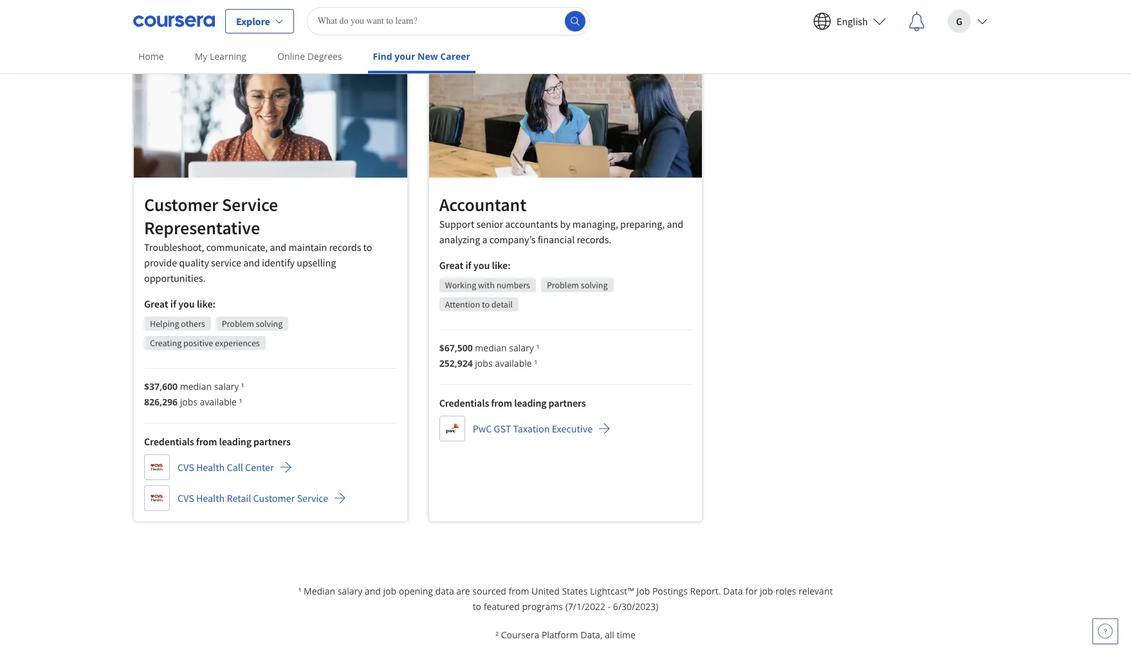 Task type: vqa. For each thing, say whether or not it's contained in the screenshot.
1
no



Task type: describe. For each thing, give the bounding box(es) containing it.
and up identify
[[270, 241, 287, 254]]

senior
[[477, 218, 504, 230]]

executive
[[552, 422, 593, 435]]

leading for representative
[[219, 435, 252, 448]]

provide
[[144, 256, 177, 269]]

credentials for representative
[[144, 435, 194, 448]]

job
[[637, 585, 650, 597]]

$37,600
[[144, 380, 178, 393]]

company's
[[490, 233, 536, 246]]

pwc
[[473, 422, 492, 435]]

data
[[724, 585, 744, 597]]

call
[[227, 461, 243, 474]]

attention to detail
[[445, 299, 513, 310]]

time
[[617, 629, 636, 641]]

leading for senior
[[515, 397, 547, 409]]

your
[[395, 50, 416, 62]]

$67,500
[[440, 342, 473, 354]]

troubleshoot,
[[144, 241, 204, 254]]

opportunities.
[[144, 272, 206, 285]]

helping others
[[150, 318, 205, 330]]

my learning link
[[190, 42, 252, 71]]

service inside customer service representative troubleshoot, communicate, and maintain records to provide quality service and identify upselling opportunities.
[[222, 193, 278, 216]]

opening
[[399, 585, 433, 597]]

managing,
[[573, 218, 619, 230]]

from for senior
[[491, 397, 513, 409]]

others
[[181, 318, 205, 330]]

coursera
[[501, 629, 540, 641]]

cvs health call center
[[178, 461, 274, 474]]

cvs health call center link
[[144, 455, 292, 480]]

from for representative
[[196, 435, 217, 448]]

communicate,
[[206, 241, 268, 254]]

great if you like: for representative
[[144, 297, 216, 310]]

center
[[245, 461, 274, 474]]

customer service representative troubleshoot, communicate, and maintain records to provide quality service and identify upselling opportunities.
[[144, 193, 372, 285]]

credentials from leading partners for senior
[[440, 397, 586, 409]]

$37,600 median salary ¹ 826,296 jobs available ¹
[[144, 380, 244, 408]]

explore
[[236, 14, 270, 27]]

analyzing
[[440, 233, 480, 246]]

identify
[[262, 256, 295, 269]]

available for representative
[[200, 396, 237, 408]]

jobs for representative
[[180, 396, 198, 408]]

support
[[440, 218, 475, 230]]

representative
[[144, 216, 260, 239]]

252,924
[[440, 357, 473, 370]]

featured
[[484, 601, 520, 613]]

² coursera platform data, all time
[[496, 629, 636, 641]]

report.
[[691, 585, 721, 597]]

to inside customer service representative troubleshoot, communicate, and maintain records to provide quality service and identify upselling opportunities.
[[363, 241, 372, 254]]

1 vertical spatial customer
[[253, 492, 295, 505]]

upselling
[[297, 256, 336, 269]]

jobs for senior
[[475, 357, 493, 370]]

new
[[418, 50, 438, 62]]

service
[[211, 256, 241, 269]]

postings
[[653, 585, 688, 597]]

find your new career
[[373, 50, 471, 62]]

a
[[483, 233, 488, 246]]

available for senior
[[495, 357, 532, 370]]

english
[[837, 14, 869, 27]]

cvs for cvs health call center
[[178, 461, 194, 474]]

cvs for cvs health retail customer service
[[178, 492, 194, 505]]

all
[[605, 629, 615, 641]]

detail
[[492, 299, 513, 310]]

health for retail
[[196, 492, 225, 505]]

financial
[[538, 233, 575, 246]]

explore button
[[225, 9, 294, 33]]

states
[[562, 585, 588, 597]]

problem solving for accountant
[[547, 279, 608, 291]]

united
[[532, 585, 560, 597]]

median for senior
[[475, 342, 507, 354]]

if for representative
[[170, 297, 176, 310]]

2 job from the left
[[760, 585, 774, 597]]

cvs health retail customer service link
[[144, 485, 347, 511]]

accountants
[[506, 218, 558, 230]]

home
[[138, 50, 164, 62]]

manager
[[524, 14, 561, 27]]

data
[[436, 585, 454, 597]]

solving for customer service representative
[[256, 318, 283, 330]]

my learning
[[195, 50, 247, 62]]

positive
[[183, 337, 213, 349]]

data,
[[581, 629, 603, 641]]

1 vertical spatial to
[[482, 299, 490, 310]]

records
[[329, 241, 361, 254]]

you for representative
[[178, 297, 195, 310]]

cvs health retail customer service
[[178, 492, 328, 505]]

¹ inside ¹ median salary and job opening data are sourced from united states lightcast™ job postings report. data for job roles relevant to featured programs (7/1/2022 - 6/30/2023)
[[298, 585, 302, 597]]

if for senior
[[466, 259, 472, 272]]

problem solving for customer service representative
[[222, 318, 283, 330]]

quality
[[179, 256, 209, 269]]

like: for representative
[[197, 297, 216, 310]]

6/30/2023)
[[613, 601, 659, 613]]

and inside ¹ median salary and job opening data are sourced from united states lightcast™ job postings report. data for job roles relevant to featured programs (7/1/2022 - 6/30/2023)
[[365, 585, 381, 597]]

problem for senior
[[547, 279, 579, 291]]

1 job from the left
[[383, 585, 397, 597]]

numbers
[[497, 279, 530, 291]]

from inside ¹ median salary and job opening data are sourced from united states lightcast™ job postings report. data for job roles relevant to featured programs (7/1/2022 - 6/30/2023)
[[509, 585, 530, 597]]

coursera image
[[133, 11, 215, 31]]

learning
[[210, 50, 247, 62]]

maintain
[[289, 241, 327, 254]]



Task type: locate. For each thing, give the bounding box(es) containing it.
1 horizontal spatial credentials
[[440, 397, 489, 409]]

1 horizontal spatial you
[[474, 259, 490, 272]]

credentials from leading partners up cvs health call center link
[[144, 435, 291, 448]]

and down communicate,
[[243, 256, 260, 269]]

1 vertical spatial jobs
[[180, 396, 198, 408]]

1 vertical spatial service
[[297, 492, 328, 505]]

platform
[[542, 629, 579, 641]]

available inside the $67,500 median salary ¹ 252,924 jobs available ¹
[[495, 357, 532, 370]]

0 horizontal spatial available
[[200, 396, 237, 408]]

0 vertical spatial partners
[[549, 397, 586, 409]]

1 vertical spatial great if you like:
[[144, 297, 216, 310]]

2 health from the top
[[196, 492, 225, 505]]

median
[[304, 585, 335, 597]]

1 cvs from the top
[[178, 461, 194, 474]]

1 horizontal spatial problem solving
[[547, 279, 608, 291]]

taxation
[[513, 422, 550, 435]]

1 vertical spatial solving
[[256, 318, 283, 330]]

2 cvs from the top
[[178, 492, 194, 505]]

like: up others
[[197, 297, 216, 310]]

cvs down cvs health call center link
[[178, 492, 194, 505]]

problem down financial
[[547, 279, 579, 291]]

What do you want to learn? text field
[[307, 7, 590, 35]]

1 horizontal spatial service
[[297, 492, 328, 505]]

health left call
[[196, 461, 225, 474]]

1 vertical spatial problem
[[222, 318, 254, 330]]

like: for senior
[[492, 259, 511, 272]]

pwc gst taxation executive
[[473, 422, 593, 435]]

826,296
[[144, 396, 178, 408]]

creating
[[150, 337, 182, 349]]

from up featured
[[509, 585, 530, 597]]

0 vertical spatial jobs
[[475, 357, 493, 370]]

great for representative
[[144, 297, 168, 310]]

0 horizontal spatial salary
[[214, 380, 239, 393]]

0 horizontal spatial service
[[222, 193, 278, 216]]

median inside the $67,500 median salary ¹ 252,924 jobs available ¹
[[475, 342, 507, 354]]

to inside ¹ median salary and job opening data are sourced from united states lightcast™ job postings report. data for job roles relevant to featured programs (7/1/2022 - 6/30/2023)
[[473, 601, 482, 613]]

-
[[608, 601, 611, 613]]

accountant support senior accountants by managing, preparing, and analyzing a company's financial records.
[[440, 193, 684, 246]]

0 horizontal spatial you
[[178, 297, 195, 310]]

salary for senior
[[509, 342, 534, 354]]

0 vertical spatial credentials from leading partners
[[440, 397, 586, 409]]

2 horizontal spatial salary
[[509, 342, 534, 354]]

0 vertical spatial cvs
[[178, 461, 194, 474]]

experiences
[[215, 337, 260, 349]]

cvs
[[178, 461, 194, 474], [178, 492, 194, 505]]

records.
[[577, 233, 612, 246]]

None search field
[[307, 7, 590, 35]]

0 horizontal spatial great
[[144, 297, 168, 310]]

you for senior
[[474, 259, 490, 272]]

salary down detail
[[509, 342, 534, 354]]

0 horizontal spatial partners
[[254, 435, 291, 448]]

0 horizontal spatial job
[[383, 585, 397, 597]]

1 vertical spatial partners
[[254, 435, 291, 448]]

1 horizontal spatial customer
[[253, 492, 295, 505]]

1 vertical spatial health
[[196, 492, 225, 505]]

salary inside ¹ median salary and job opening data are sourced from united states lightcast™ job postings report. data for job roles relevant to featured programs (7/1/2022 - 6/30/2023)
[[338, 585, 363, 597]]

available
[[495, 357, 532, 370], [200, 396, 237, 408]]

you up with
[[474, 259, 490, 272]]

0 horizontal spatial credentials
[[144, 435, 194, 448]]

online degrees
[[278, 50, 342, 62]]

1 horizontal spatial solving
[[581, 279, 608, 291]]

home link
[[133, 42, 169, 71]]

helping
[[150, 318, 179, 330]]

0 horizontal spatial if
[[170, 297, 176, 310]]

1 horizontal spatial available
[[495, 357, 532, 370]]

median right "$67,500" at the bottom
[[475, 342, 507, 354]]

1 vertical spatial if
[[170, 297, 176, 310]]

credentials down 826,296
[[144, 435, 194, 448]]

partners for representative
[[254, 435, 291, 448]]

health
[[196, 461, 225, 474], [196, 492, 225, 505]]

0 horizontal spatial problem solving
[[222, 318, 283, 330]]

1 horizontal spatial great if you like:
[[440, 259, 511, 272]]

job
[[383, 585, 397, 597], [760, 585, 774, 597]]

credentials from leading partners up gst
[[440, 397, 586, 409]]

salary down experiences
[[214, 380, 239, 393]]

service
[[222, 193, 278, 216], [297, 492, 328, 505]]

1 vertical spatial great
[[144, 297, 168, 310]]

1 vertical spatial problem solving
[[222, 318, 283, 330]]

great if you like:
[[440, 259, 511, 272], [144, 297, 216, 310]]

find
[[373, 50, 392, 62]]

1 horizontal spatial great
[[440, 259, 464, 272]]

leading
[[515, 397, 547, 409], [219, 435, 252, 448]]

1 vertical spatial median
[[180, 380, 212, 393]]

1 vertical spatial credentials
[[144, 435, 194, 448]]

solving up experiences
[[256, 318, 283, 330]]

programs
[[522, 601, 563, 613]]

0 vertical spatial customer
[[144, 193, 219, 216]]

problem for representative
[[222, 318, 254, 330]]

credentials from leading partners
[[440, 397, 586, 409], [144, 435, 291, 448]]

from up cvs health call center link
[[196, 435, 217, 448]]

preparing,
[[621, 218, 665, 230]]

1 vertical spatial available
[[200, 396, 237, 408]]

1 horizontal spatial median
[[475, 342, 507, 354]]

job left opening
[[383, 585, 397, 597]]

attention
[[445, 299, 480, 310]]

0 vertical spatial service
[[222, 193, 278, 216]]

credentials from leading partners for representative
[[144, 435, 291, 448]]

jobs right 252,924
[[475, 357, 493, 370]]

great up working
[[440, 259, 464, 272]]

median for representative
[[180, 380, 212, 393]]

jobs right 826,296
[[180, 396, 198, 408]]

cvs inside cvs health call center link
[[178, 461, 194, 474]]

median inside $37,600 median salary ¹ 826,296 jobs available ¹
[[180, 380, 212, 393]]

0 horizontal spatial solving
[[256, 318, 283, 330]]

roles
[[776, 585, 797, 597]]

lightcast™
[[590, 585, 635, 597]]

if up helping others
[[170, 297, 176, 310]]

salary
[[509, 342, 534, 354], [214, 380, 239, 393], [338, 585, 363, 597]]

if up working
[[466, 259, 472, 272]]

0 vertical spatial problem
[[547, 279, 579, 291]]

salary right median
[[338, 585, 363, 597]]

customer up troubleshoot,
[[144, 193, 219, 216]]

retail
[[227, 492, 251, 505]]

customer
[[144, 193, 219, 216], [253, 492, 295, 505]]

0 vertical spatial problem solving
[[547, 279, 608, 291]]

partners
[[549, 397, 586, 409], [254, 435, 291, 448]]

problem
[[547, 279, 579, 291], [222, 318, 254, 330]]

0 vertical spatial credentials
[[440, 397, 489, 409]]

ibm
[[473, 14, 489, 27]]

relevant
[[799, 585, 833, 597]]

0 horizontal spatial median
[[180, 380, 212, 393]]

credentials
[[440, 397, 489, 409], [144, 435, 194, 448]]

working with numbers
[[445, 279, 530, 291]]

my
[[195, 50, 208, 62]]

1 vertical spatial credentials from leading partners
[[144, 435, 291, 448]]

sourced
[[473, 585, 507, 597]]

available right 252,924
[[495, 357, 532, 370]]

1 vertical spatial you
[[178, 297, 195, 310]]

jobs inside $37,600 median salary ¹ 826,296 jobs available ¹
[[180, 396, 198, 408]]

available inside $37,600 median salary ¹ 826,296 jobs available ¹
[[200, 396, 237, 408]]

are
[[457, 585, 470, 597]]

0 horizontal spatial great if you like:
[[144, 297, 216, 310]]

and left opening
[[365, 585, 381, 597]]

1 vertical spatial like:
[[197, 297, 216, 310]]

to left detail
[[482, 299, 490, 310]]

great if you like: up helping others
[[144, 297, 216, 310]]

and
[[667, 218, 684, 230], [270, 241, 287, 254], [243, 256, 260, 269], [365, 585, 381, 597]]

¹ median salary and job opening data are sourced from united states lightcast™ job postings report. data for job roles relevant to featured programs (7/1/2022 - 6/30/2023)
[[298, 585, 833, 613]]

customer down center on the left of page
[[253, 492, 295, 505]]

from up gst
[[491, 397, 513, 409]]

(7/1/2022
[[566, 601, 606, 613]]

available right 826,296
[[200, 396, 237, 408]]

problem solving
[[547, 279, 608, 291], [222, 318, 283, 330]]

health for call
[[196, 461, 225, 474]]

median right $37,600
[[180, 380, 212, 393]]

gst
[[494, 422, 511, 435]]

0 vertical spatial great
[[440, 259, 464, 272]]

0 vertical spatial median
[[475, 342, 507, 354]]

salary for representative
[[214, 380, 239, 393]]

credentials for senior
[[440, 397, 489, 409]]

0 vertical spatial available
[[495, 357, 532, 370]]

0 horizontal spatial customer
[[144, 193, 219, 216]]

customer inside customer service representative troubleshoot, communicate, and maintain records to provide quality service and identify upselling opportunities.
[[144, 193, 219, 216]]

salary inside $37,600 median salary ¹ 826,296 jobs available ¹
[[214, 380, 239, 393]]

0 vertical spatial great if you like:
[[440, 259, 511, 272]]

0 vertical spatial from
[[491, 397, 513, 409]]

partners up executive
[[549, 397, 586, 409]]

0 vertical spatial salary
[[509, 342, 534, 354]]

to down sourced on the bottom
[[473, 601, 482, 613]]

find your new career link
[[368, 42, 476, 73]]

1 vertical spatial salary
[[214, 380, 239, 393]]

1 horizontal spatial if
[[466, 259, 472, 272]]

jobs inside the $67,500 median salary ¹ 252,924 jobs available ¹
[[475, 357, 493, 370]]

leading up call
[[219, 435, 252, 448]]

great if you like: for senior
[[440, 259, 511, 272]]

0 vertical spatial like:
[[492, 259, 511, 272]]

solving for accountant
[[581, 279, 608, 291]]

0 horizontal spatial like:
[[197, 297, 216, 310]]

accountant
[[440, 193, 527, 216]]

g
[[957, 14, 963, 27]]

1 horizontal spatial partners
[[549, 397, 586, 409]]

great for senior
[[440, 259, 464, 272]]

0 vertical spatial if
[[466, 259, 472, 272]]

great if you like: up with
[[440, 259, 511, 272]]

0 vertical spatial to
[[363, 241, 372, 254]]

1 vertical spatial leading
[[219, 435, 252, 448]]

health left retail
[[196, 492, 225, 505]]

job right for
[[760, 585, 774, 597]]

g button
[[938, 0, 999, 42]]

solving
[[581, 279, 608, 291], [256, 318, 283, 330]]

0 horizontal spatial leading
[[219, 435, 252, 448]]

degrees
[[308, 50, 342, 62]]

1 horizontal spatial credentials from leading partners
[[440, 397, 586, 409]]

solving down records.
[[581, 279, 608, 291]]

pwc gst taxation executive link
[[440, 416, 611, 442]]

1 horizontal spatial jobs
[[475, 357, 493, 370]]

from
[[491, 397, 513, 409], [196, 435, 217, 448], [509, 585, 530, 597]]

1 vertical spatial cvs
[[178, 492, 194, 505]]

by
[[560, 218, 571, 230]]

online
[[278, 50, 305, 62]]

0 vertical spatial leading
[[515, 397, 547, 409]]

if
[[466, 259, 472, 272], [170, 297, 176, 310]]

to
[[363, 241, 372, 254], [482, 299, 490, 310], [473, 601, 482, 613]]

1 horizontal spatial leading
[[515, 397, 547, 409]]

problem solving up experiences
[[222, 318, 283, 330]]

0 vertical spatial solving
[[581, 279, 608, 291]]

0 horizontal spatial credentials from leading partners
[[144, 435, 291, 448]]

1 horizontal spatial problem
[[547, 279, 579, 291]]

cvs left call
[[178, 461, 194, 474]]

you up others
[[178, 297, 195, 310]]

problem solving down records.
[[547, 279, 608, 291]]

1 vertical spatial from
[[196, 435, 217, 448]]

partners for senior
[[549, 397, 586, 409]]

0 vertical spatial health
[[196, 461, 225, 474]]

²
[[496, 629, 499, 641]]

help center image
[[1098, 624, 1114, 639]]

salary inside the $67,500 median salary ¹ 252,924 jobs available ¹
[[509, 342, 534, 354]]

cvs inside cvs health retail customer service link
[[178, 492, 194, 505]]

problem up experiences
[[222, 318, 254, 330]]

to right records
[[363, 241, 372, 254]]

1 horizontal spatial job
[[760, 585, 774, 597]]

ibm project manager
[[473, 14, 561, 27]]

1 health from the top
[[196, 461, 225, 474]]

partners up center on the left of page
[[254, 435, 291, 448]]

online degrees link
[[272, 42, 347, 71]]

2 vertical spatial salary
[[338, 585, 363, 597]]

$67,500 median salary ¹ 252,924 jobs available ¹
[[440, 342, 540, 370]]

and inside accountant support senior accountants by managing, preparing, and analyzing a company's financial records.
[[667, 218, 684, 230]]

credentials up pwc
[[440, 397, 489, 409]]

and right preparing,
[[667, 218, 684, 230]]

like: up numbers
[[492, 259, 511, 272]]

2 vertical spatial from
[[509, 585, 530, 597]]

you
[[474, 259, 490, 272], [178, 297, 195, 310]]

2 vertical spatial to
[[473, 601, 482, 613]]

0 vertical spatial you
[[474, 259, 490, 272]]

working
[[445, 279, 477, 291]]

great up helping
[[144, 297, 168, 310]]

1 horizontal spatial like:
[[492, 259, 511, 272]]

1 horizontal spatial salary
[[338, 585, 363, 597]]

leading up the taxation
[[515, 397, 547, 409]]

creating positive experiences
[[150, 337, 260, 349]]

0 horizontal spatial jobs
[[180, 396, 198, 408]]

for
[[746, 585, 758, 597]]

0 horizontal spatial problem
[[222, 318, 254, 330]]

english button
[[804, 0, 897, 42]]



